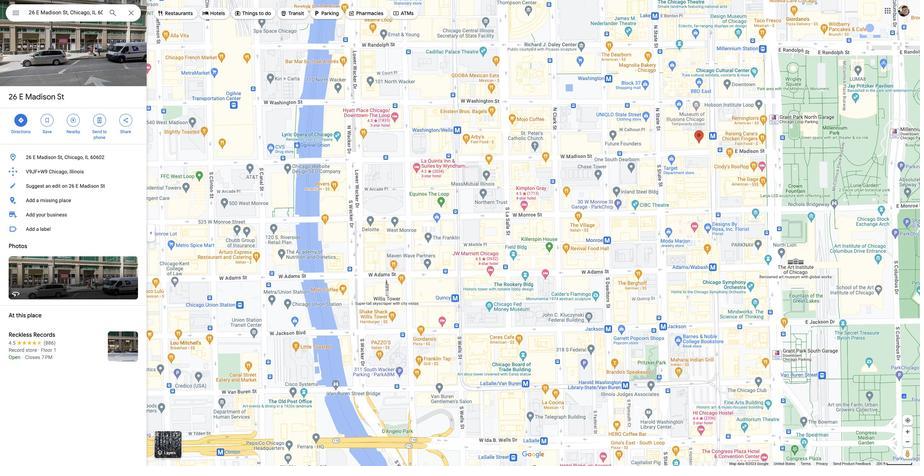 Task type: locate. For each thing, give the bounding box(es) containing it.
0 horizontal spatial to
[[103, 129, 107, 134]]

1 vertical spatial place
[[27, 312, 42, 320]]

a left missing
[[36, 198, 39, 203]]

1 horizontal spatial send
[[833, 462, 841, 466]]

united states button
[[774, 462, 795, 467]]


[[96, 116, 103, 124]]

place down the on
[[59, 198, 71, 203]]

2 add from the top
[[26, 212, 35, 218]]

chicago, left "il"
[[64, 155, 84, 160]]

1 a from the top
[[36, 198, 39, 203]]

0 vertical spatial chicago,
[[64, 155, 84, 160]]

2 vertical spatial e
[[76, 183, 78, 189]]

3 add from the top
[[26, 226, 35, 232]]

1 horizontal spatial to
[[259, 10, 264, 17]]

 hotels
[[202, 9, 225, 17]]

things
[[242, 10, 258, 17]]

a inside button
[[36, 198, 39, 203]]

e up the 
[[19, 92, 23, 102]]

place right this
[[27, 312, 42, 320]]

1 vertical spatial send
[[833, 462, 841, 466]]

states
[[785, 462, 795, 466]]

1 vertical spatial add
[[26, 212, 35, 218]]

hotels
[[210, 10, 225, 17]]

e right the on
[[76, 183, 78, 189]]

madison inside suggest an edit on 26 e madison st button
[[80, 183, 99, 189]]

2 vertical spatial add
[[26, 226, 35, 232]]

0 horizontal spatial place
[[27, 312, 42, 320]]

200
[[877, 462, 883, 466]]

store
[[26, 348, 37, 353]]

this
[[16, 312, 26, 320]]

1 vertical spatial a
[[36, 226, 39, 232]]

to
[[259, 10, 264, 17], [103, 129, 107, 134]]

a left label at the top left of the page
[[36, 226, 39, 232]]


[[44, 116, 50, 124]]

26 up v9jf+w9
[[26, 155, 32, 160]]

add your business
[[26, 212, 67, 218]]

add a missing place
[[26, 198, 71, 203]]

1 horizontal spatial 26
[[26, 155, 32, 160]]

madison left the st,
[[37, 155, 56, 160]]

nearby
[[67, 129, 80, 134]]

record
[[9, 348, 24, 353]]

1 horizontal spatial e
[[33, 155, 36, 160]]

terms button
[[801, 462, 811, 467]]

1 vertical spatial st
[[100, 183, 105, 189]]

transit
[[288, 10, 304, 17]]

ft
[[884, 462, 886, 466]]

26 for 26 e madison st
[[9, 92, 17, 102]]

2 vertical spatial madison
[[80, 183, 99, 189]]

zoom out image
[[905, 440, 911, 445]]

send up phone
[[92, 129, 102, 134]]

(886)
[[44, 340, 56, 346]]


[[348, 9, 355, 17]]

26
[[9, 92, 17, 102], [26, 155, 32, 160], [69, 183, 74, 189]]

madison down "illinois"
[[80, 183, 99, 189]]


[[393, 9, 399, 17]]

none field inside the 26 e madison st, chicago, il 60602 field
[[29, 8, 103, 17]]

0 vertical spatial a
[[36, 198, 39, 203]]

None field
[[29, 8, 103, 17]]

show street view coverage image
[[903, 449, 913, 459]]

footer inside google maps element
[[730, 462, 877, 467]]

reckless records
[[9, 332, 55, 339]]

0 vertical spatial e
[[19, 92, 23, 102]]

place inside add a missing place button
[[59, 198, 71, 203]]

©2023
[[746, 462, 756, 466]]

0 vertical spatial place
[[59, 198, 71, 203]]

directions
[[11, 129, 31, 134]]

 atms
[[393, 9, 414, 17]]

suggest
[[26, 183, 44, 189]]

2 horizontal spatial 26
[[69, 183, 74, 189]]

place
[[59, 198, 71, 203], [27, 312, 42, 320]]

madison
[[25, 92, 56, 102], [37, 155, 56, 160], [80, 183, 99, 189]]

st
[[57, 92, 64, 102], [100, 183, 105, 189]]

1 vertical spatial 26
[[26, 155, 32, 160]]

4.5
[[9, 340, 16, 346]]

footer
[[730, 462, 877, 467]]


[[70, 116, 77, 124]]

v9jf+w9
[[26, 169, 48, 175]]

a inside button
[[36, 226, 39, 232]]

send left product
[[833, 462, 841, 466]]

madison up 
[[25, 92, 56, 102]]

1 vertical spatial madison
[[37, 155, 56, 160]]

google
[[757, 462, 769, 466]]

0 vertical spatial 26
[[9, 92, 17, 102]]

1 vertical spatial e
[[33, 155, 36, 160]]

send product feedback
[[833, 462, 871, 466]]


[[234, 9, 241, 17]]

united states
[[774, 462, 795, 466]]

0 vertical spatial send
[[92, 129, 102, 134]]

send inside send product feedback button
[[833, 462, 841, 466]]

add inside button
[[26, 226, 35, 232]]

e
[[19, 92, 23, 102], [33, 155, 36, 160], [76, 183, 78, 189]]

an
[[45, 183, 51, 189]]

26 e madison st, chicago, il 60602 button
[[0, 150, 147, 165]]

2 vertical spatial 26
[[69, 183, 74, 189]]

add down suggest
[[26, 198, 35, 203]]

0 horizontal spatial st
[[57, 92, 64, 102]]

a
[[36, 198, 39, 203], [36, 226, 39, 232]]

to inside  things to do
[[259, 10, 264, 17]]

il
[[85, 155, 89, 160]]

1 add from the top
[[26, 198, 35, 203]]


[[202, 9, 209, 17]]

a for missing
[[36, 198, 39, 203]]

to left do
[[259, 10, 264, 17]]

map data ©2023 google
[[730, 462, 769, 466]]

add left label at the top left of the page
[[26, 226, 35, 232]]

chicago,
[[64, 155, 84, 160], [49, 169, 68, 175]]

add left your
[[26, 212, 35, 218]]

e up v9jf+w9
[[33, 155, 36, 160]]

a for label
[[36, 226, 39, 232]]

do
[[265, 10, 271, 17]]

200 ft
[[877, 462, 886, 466]]

0 vertical spatial madison
[[25, 92, 56, 102]]

edit
[[52, 183, 61, 189]]

your
[[36, 212, 46, 218]]

chicago, down the st,
[[49, 169, 68, 175]]

madison for st,
[[37, 155, 56, 160]]

 pharmacies
[[348, 9, 384, 17]]

phone
[[94, 135, 105, 140]]


[[280, 9, 287, 17]]

send inside send to phone
[[92, 129, 102, 134]]

0 horizontal spatial 26
[[9, 92, 17, 102]]

madison for st
[[25, 92, 56, 102]]

60602
[[90, 155, 104, 160]]

 transit
[[280, 9, 304, 17]]

1 horizontal spatial st
[[100, 183, 105, 189]]


[[18, 116, 24, 124]]

0 vertical spatial add
[[26, 198, 35, 203]]

26 for 26 e madison st, chicago, il 60602
[[26, 155, 32, 160]]

zoom in image
[[905, 430, 911, 435]]

v9jf+w9 chicago, illinois
[[26, 169, 84, 175]]

0 horizontal spatial send
[[92, 129, 102, 134]]

st up "actions for 26 e madison st" region
[[57, 92, 64, 102]]

1 vertical spatial to
[[103, 129, 107, 134]]

add inside button
[[26, 198, 35, 203]]

google maps element
[[0, 0, 920, 467]]

0 horizontal spatial e
[[19, 92, 23, 102]]

footer containing map data ©2023 google
[[730, 462, 877, 467]]

2 horizontal spatial e
[[76, 183, 78, 189]]

26 up directions
[[9, 92, 17, 102]]

26 e madison st
[[9, 92, 64, 102]]

1 horizontal spatial place
[[59, 198, 71, 203]]

26 e madison st main content
[[0, 0, 147, 467]]

send
[[92, 129, 102, 134], [833, 462, 841, 466]]

0 vertical spatial to
[[259, 10, 264, 17]]

st down 60602
[[100, 183, 105, 189]]

2 a from the top
[[36, 226, 39, 232]]

add
[[26, 198, 35, 203], [26, 212, 35, 218], [26, 226, 35, 232]]

floor
[[41, 348, 52, 353]]

0 vertical spatial st
[[57, 92, 64, 102]]

layers
[[164, 451, 176, 456]]

at
[[9, 312, 15, 320]]

26 right the on
[[69, 183, 74, 189]]

business
[[47, 212, 67, 218]]

madison inside 26 e madison st, chicago, il 60602 button
[[37, 155, 56, 160]]

send for send product feedback
[[833, 462, 841, 466]]

 button
[[6, 4, 26, 23]]

to up phone
[[103, 129, 107, 134]]



Task type: vqa. For each thing, say whether or not it's contained in the screenshot.
dublin at the top
no



Task type: describe. For each thing, give the bounding box(es) containing it.
reckless
[[9, 332, 32, 339]]

label
[[40, 226, 51, 232]]


[[157, 9, 164, 17]]

illinois
[[69, 169, 84, 175]]

share
[[120, 129, 131, 134]]

restaurants
[[165, 10, 193, 17]]

 restaurants
[[157, 9, 193, 17]]

save
[[43, 129, 52, 134]]

add for add your business
[[26, 212, 35, 218]]

open
[[9, 355, 20, 361]]


[[313, 9, 320, 17]]

privacy button
[[816, 462, 828, 467]]

e for 26 e madison st, chicago, il 60602
[[33, 155, 36, 160]]

records
[[33, 332, 55, 339]]

product
[[842, 462, 855, 466]]

data
[[738, 462, 745, 466]]

to inside send to phone
[[103, 129, 107, 134]]

26 E Madison St, Chicago, IL 60602 field
[[6, 4, 141, 22]]

26 e madison st, chicago, il 60602
[[26, 155, 104, 160]]

·
[[38, 348, 40, 353]]

send product feedback button
[[833, 462, 871, 467]]

 things to do
[[234, 9, 271, 17]]

200 ft button
[[877, 462, 913, 466]]

parking
[[321, 10, 339, 17]]

send for send to phone
[[92, 129, 102, 134]]

collapse side panel image
[[147, 229, 155, 237]]

1
[[54, 348, 56, 353]]

add a label
[[26, 226, 51, 232]]

 search field
[[6, 4, 141, 23]]

privacy
[[816, 462, 828, 466]]

united
[[774, 462, 784, 466]]

add for add a label
[[26, 226, 35, 232]]

map
[[730, 462, 737, 466]]

on
[[62, 183, 67, 189]]

feedback
[[856, 462, 871, 466]]

missing
[[40, 198, 58, 203]]

1 vertical spatial chicago,
[[49, 169, 68, 175]]

closes
[[25, 355, 40, 361]]

7 pm
[[42, 355, 53, 361]]

4.5 stars 886 reviews image
[[9, 340, 56, 347]]

add a missing place button
[[0, 193, 147, 208]]

at this place
[[9, 312, 42, 320]]

e for 26 e madison st
[[19, 92, 23, 102]]

suggest an edit on 26 e madison st button
[[0, 179, 147, 193]]


[[12, 8, 20, 18]]

send to phone
[[92, 129, 107, 140]]

st inside button
[[100, 183, 105, 189]]

add for add a missing place
[[26, 198, 35, 203]]

v9jf+w9 chicago, illinois button
[[0, 165, 147, 179]]

photos
[[9, 243, 27, 250]]


[[122, 116, 129, 124]]

terms
[[801, 462, 811, 466]]

add your business link
[[0, 208, 147, 222]]

pharmacies
[[356, 10, 384, 17]]

show your location image
[[905, 418, 911, 424]]

 parking
[[313, 9, 339, 17]]

add a label button
[[0, 222, 147, 237]]

suggest an edit on 26 e madison st
[[26, 183, 105, 189]]

actions for 26 e madison st region
[[0, 108, 147, 144]]

record store · floor 1 open ⋅ closes 7 pm
[[9, 348, 56, 361]]

st,
[[58, 155, 63, 160]]

google account: ben chafik  
(ben.chafik@adept.ai) image
[[898, 5, 910, 16]]

⋅
[[22, 355, 24, 361]]



